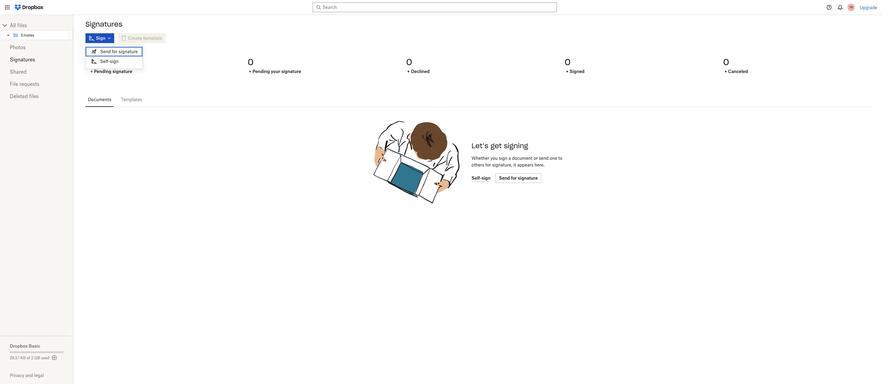 Task type: vqa. For each thing, say whether or not it's contained in the screenshot.
the bottom CREATE
no



Task type: locate. For each thing, give the bounding box(es) containing it.
for down you
[[486, 162, 491, 167]]

used
[[41, 356, 49, 360]]

0 for pending signature
[[89, 57, 95, 68]]

0 left self-
[[89, 57, 95, 68]]

28.57 kb of 2 gb used
[[10, 356, 49, 360]]

pending for pending signature
[[94, 69, 111, 74]]

photos link
[[10, 41, 64, 53]]

3 0 from the left
[[406, 57, 412, 68]]

deleted files
[[10, 93, 39, 99]]

0
[[89, 57, 95, 68], [248, 57, 254, 68], [406, 57, 412, 68], [565, 57, 571, 68], [724, 57, 730, 68]]

pending down self-
[[94, 69, 111, 74]]

let's get signing
[[472, 141, 529, 150]]

0 horizontal spatial files
[[17, 22, 27, 28]]

send for signature
[[100, 49, 138, 54]]

sign left a at the right
[[499, 156, 508, 161]]

pending left your
[[253, 69, 270, 74]]

emotes
[[21, 33, 34, 37]]

for
[[112, 49, 118, 54], [486, 162, 491, 167]]

1 horizontal spatial signatures
[[86, 20, 123, 28]]

it
[[514, 162, 516, 167]]

sign down send for signature menu item
[[110, 59, 119, 64]]

1 vertical spatial for
[[486, 162, 491, 167]]

0 up "canceled"
[[724, 57, 730, 68]]

for right send
[[112, 49, 118, 54]]

0 up signed
[[565, 57, 571, 68]]

signature inside menu item
[[119, 49, 138, 54]]

signatures
[[86, 20, 123, 28], [10, 57, 35, 63]]

signature
[[119, 49, 138, 54], [112, 69, 132, 74], [281, 69, 301, 74]]

templates tab
[[119, 92, 145, 107]]

0 for signed
[[565, 57, 571, 68]]

1 vertical spatial sign
[[499, 156, 508, 161]]

global header element
[[0, 0, 883, 15]]

0 for pending your signature
[[248, 57, 254, 68]]

or
[[534, 156, 538, 161]]

5 0 from the left
[[724, 57, 730, 68]]

files inside tree
[[17, 22, 27, 28]]

a
[[509, 156, 511, 161]]

document
[[512, 156, 533, 161]]

emotes link
[[13, 31, 68, 39]]

you
[[491, 156, 498, 161]]

1 0 from the left
[[89, 57, 95, 68]]

pending
[[94, 69, 111, 74], [253, 69, 270, 74]]

0 horizontal spatial signatures
[[10, 57, 35, 63]]

kb
[[20, 356, 26, 360]]

all
[[10, 22, 16, 28]]

signature for send for signature
[[119, 49, 138, 54]]

canceled
[[729, 69, 748, 74]]

1 horizontal spatial sign
[[499, 156, 508, 161]]

self-
[[100, 59, 110, 64]]

0 vertical spatial signatures
[[86, 20, 123, 28]]

tab list containing documents
[[86, 92, 873, 107]]

1 vertical spatial signatures
[[10, 57, 35, 63]]

0 horizontal spatial pending
[[94, 69, 111, 74]]

file requests
[[10, 81, 39, 87]]

1 pending from the left
[[94, 69, 111, 74]]

for inside the whether you sign a document or send one to others for signature, it appears here.
[[486, 162, 491, 167]]

0 vertical spatial for
[[112, 49, 118, 54]]

0 horizontal spatial for
[[112, 49, 118, 54]]

2 pending from the left
[[253, 69, 270, 74]]

pending signature
[[94, 69, 132, 74]]

dropbox logo - go to the homepage image
[[12, 2, 46, 12]]

1 vertical spatial files
[[29, 93, 39, 99]]

files
[[17, 22, 27, 28], [29, 93, 39, 99]]

deleted
[[10, 93, 28, 99]]

deleted files link
[[10, 90, 64, 102]]

signatures up send
[[86, 20, 123, 28]]

get more space image
[[51, 354, 58, 361]]

0 vertical spatial sign
[[110, 59, 119, 64]]

0 up declined
[[406, 57, 412, 68]]

1 horizontal spatial files
[[29, 93, 39, 99]]

0 vertical spatial files
[[17, 22, 27, 28]]

0 horizontal spatial sign
[[110, 59, 119, 64]]

photos
[[10, 44, 26, 50]]

1 horizontal spatial for
[[486, 162, 491, 167]]

send
[[539, 156, 549, 161]]

of
[[27, 356, 30, 360]]

here.
[[535, 162, 545, 167]]

0 for canceled
[[724, 57, 730, 68]]

2 0 from the left
[[248, 57, 254, 68]]

0 up pending your signature
[[248, 57, 254, 68]]

28.57
[[10, 356, 19, 360]]

privacy
[[10, 373, 24, 378]]

4 0 from the left
[[565, 57, 571, 68]]

files down file requests link in the left top of the page
[[29, 93, 39, 99]]

your
[[271, 69, 280, 74]]

one
[[550, 156, 558, 161]]

signature up self-sign menu item on the left top
[[119, 49, 138, 54]]

signature right your
[[281, 69, 301, 74]]

files right all
[[17, 22, 27, 28]]

all files tree
[[1, 20, 73, 40]]

self-sign menu item
[[86, 57, 143, 66]]

requests
[[20, 81, 39, 87]]

tab list
[[86, 92, 873, 107]]

and
[[25, 373, 33, 378]]

1 horizontal spatial pending
[[253, 69, 270, 74]]

sign
[[110, 59, 119, 64], [499, 156, 508, 161]]

signatures up shared
[[10, 57, 35, 63]]

to
[[559, 156, 563, 161]]

0 for declined
[[406, 57, 412, 68]]



Task type: describe. For each thing, give the bounding box(es) containing it.
documents tab
[[86, 92, 114, 107]]

gb
[[34, 356, 40, 360]]

file
[[10, 81, 18, 87]]

file requests link
[[10, 78, 64, 90]]

files for deleted files
[[29, 93, 39, 99]]

signature down self-sign menu item on the left top
[[112, 69, 132, 74]]

pending for pending your signature
[[253, 69, 270, 74]]

sign inside self-sign menu item
[[110, 59, 119, 64]]

all files link
[[10, 20, 73, 30]]

shared link
[[10, 66, 64, 78]]

pending your signature
[[253, 69, 301, 74]]

let's
[[472, 141, 489, 150]]

all files
[[10, 22, 27, 28]]

dropbox basic
[[10, 343, 40, 349]]

privacy and legal link
[[10, 373, 73, 378]]

self-sign
[[100, 59, 119, 64]]

legal
[[34, 373, 44, 378]]

signatures link
[[10, 53, 64, 66]]

upgrade
[[860, 5, 878, 10]]

basic
[[29, 343, 40, 349]]

signature for pending your signature
[[281, 69, 301, 74]]

dropbox
[[10, 343, 28, 349]]

files for all files
[[17, 22, 27, 28]]

templates
[[121, 97, 142, 102]]

sign inside the whether you sign a document or send one to others for signature, it appears here.
[[499, 156, 508, 161]]

signing
[[504, 141, 529, 150]]

others
[[472, 162, 485, 167]]

send
[[100, 49, 111, 54]]

2
[[31, 356, 33, 360]]

signature,
[[492, 162, 513, 167]]

whether
[[472, 156, 490, 161]]

declined
[[411, 69, 430, 74]]

signed
[[570, 69, 585, 74]]

documents
[[88, 97, 111, 102]]

send for signature menu item
[[86, 47, 143, 57]]

whether you sign a document or send one to others for signature, it appears here.
[[472, 156, 563, 167]]

appears
[[518, 162, 534, 167]]

get
[[491, 141, 502, 150]]

privacy and legal
[[10, 373, 44, 378]]

for inside send for signature menu item
[[112, 49, 118, 54]]

shared
[[10, 69, 26, 75]]

upgrade link
[[860, 5, 878, 10]]



